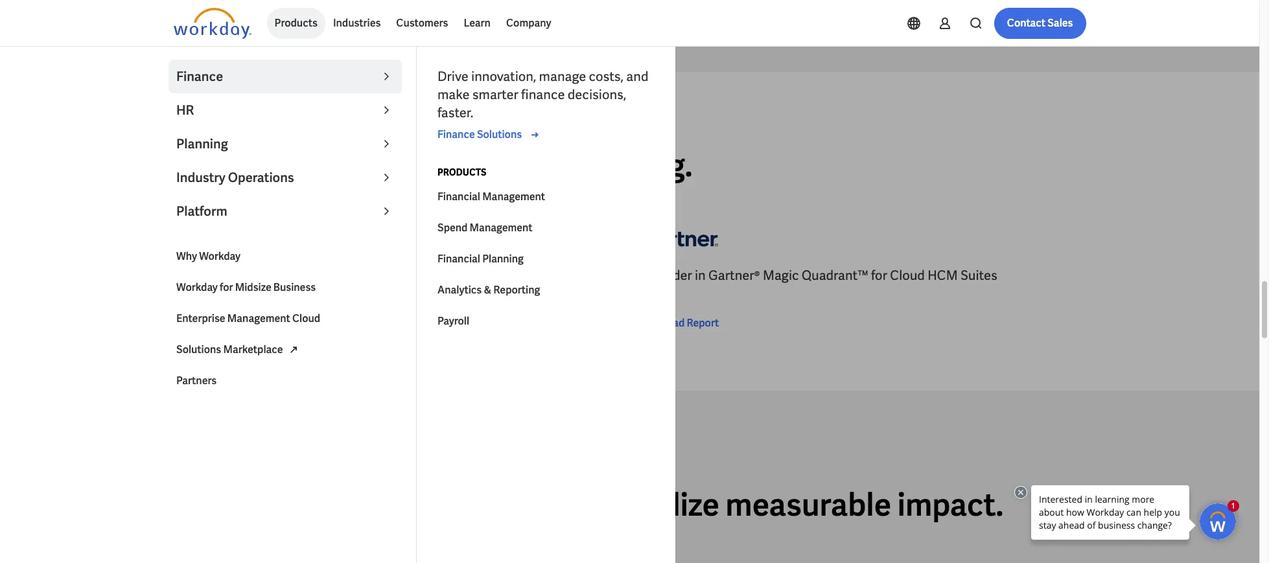 Task type: describe. For each thing, give the bounding box(es) containing it.
finance solutions
[[438, 128, 522, 141]]

partners link
[[169, 366, 402, 397]]

management for enterprise
[[227, 312, 290, 325]]

say
[[250, 114, 267, 126]]

in for 2023
[[228, 267, 239, 284]]

hr,
[[446, 145, 496, 186]]

companies
[[173, 485, 334, 525]]

industry
[[176, 169, 225, 186]]

a leader in 2023 gartner® magic quadrant™ for cloud erp for service- centric enterprises
[[173, 267, 585, 302]]

2 horizontal spatial cloud
[[890, 267, 925, 284]]

enterprises
[[220, 285, 287, 302]]

service-
[[537, 267, 585, 284]]

solutions marketplace link
[[169, 334, 402, 366]]

hcm
[[928, 267, 958, 284]]

contact sales link
[[994, 8, 1086, 39]]

midsize
[[235, 281, 271, 294]]

why workday link
[[169, 241, 402, 272]]

decisions,
[[568, 86, 626, 103]]

operations
[[228, 169, 294, 186]]

industry operations button
[[169, 161, 402, 194]]

0 vertical spatial read report
[[661, 317, 719, 330]]

drive
[[438, 68, 469, 85]]

customers
[[396, 16, 448, 30]]

all
[[440, 485, 473, 525]]

finance button
[[169, 60, 402, 93]]

0 vertical spatial report
[[687, 317, 719, 330]]

platform
[[176, 203, 227, 220]]

leader
[[201, 145, 290, 186]]

magic inside the 'a leader in 2023 gartner® magic quadrant™ for cloud erp for service- centric enterprises'
[[327, 267, 363, 284]]

analytics
[[438, 283, 482, 297]]

manage
[[539, 68, 586, 85]]

1 horizontal spatial read
[[661, 317, 685, 330]]

make
[[438, 86, 470, 103]]

finance,
[[328, 145, 440, 186]]

industries
[[333, 16, 381, 30]]

quadrant™ inside the 'a leader in 2023 gartner® magic quadrant™ for cloud erp for service- centric enterprises'
[[366, 267, 433, 284]]

industry operations
[[176, 169, 294, 186]]

&
[[484, 283, 491, 297]]

payroll link
[[430, 306, 663, 337]]

measurable
[[726, 485, 891, 525]]

planning button
[[169, 127, 402, 161]]

company
[[506, 16, 551, 30]]

industries
[[479, 485, 621, 525]]

products
[[438, 167, 486, 178]]

spend management
[[438, 221, 533, 235]]

management for financial
[[482, 190, 545, 204]]

payroll
[[438, 314, 469, 328]]

finance for finance
[[176, 68, 223, 85]]

a for a leader in gartner® magic quadrant™ for cloud hcm suites
[[640, 267, 649, 284]]

cloud inside the 'a leader in 2023 gartner® magic quadrant™ for cloud erp for service- centric enterprises'
[[454, 267, 489, 284]]

contact sales
[[1007, 16, 1073, 30]]

sales
[[1048, 16, 1073, 30]]

read report link for a leader in 2023 gartner® magic quadrant™ for cloud erp for service- centric enterprises
[[173, 334, 252, 350]]

reporting
[[493, 283, 540, 297]]

what analysts say
[[173, 114, 267, 126]]

learn
[[464, 16, 491, 30]]

finance solutions link
[[438, 127, 543, 143]]

and inside the 'drive innovation, manage costs, and make smarter finance decisions, faster.'
[[626, 68, 648, 85]]

financial management link
[[430, 181, 663, 213]]

a leader in gartner® magic quadrant™ for cloud hcm suites
[[640, 267, 997, 284]]

analysts
[[202, 114, 248, 126]]

1 vertical spatial workday
[[176, 281, 218, 294]]

centric
[[173, 285, 217, 302]]

learn button
[[456, 8, 498, 39]]

spend management link
[[430, 213, 663, 244]]

gartner® inside the 'a leader in 2023 gartner® magic quadrant™ for cloud erp for service- centric enterprises'
[[273, 267, 324, 284]]

a leader in finance, hr, and planning.
[[173, 145, 693, 186]]

solutions marketplace
[[176, 343, 283, 357]]

1 vertical spatial report
[[220, 335, 252, 348]]

customers button
[[389, 8, 456, 39]]



Task type: locate. For each thing, give the bounding box(es) containing it.
a
[[173, 145, 195, 186], [173, 267, 182, 284], [640, 267, 649, 284]]

read report link
[[640, 316, 719, 332], [173, 334, 252, 350]]

industries button
[[325, 8, 389, 39]]

products button
[[267, 8, 325, 39]]

1 horizontal spatial planning
[[482, 252, 524, 266]]

a inside the 'a leader in 2023 gartner® magic quadrant™ for cloud erp for service- centric enterprises'
[[173, 267, 182, 284]]

solutions down enterprise
[[176, 343, 221, 357]]

2 horizontal spatial in
[[695, 267, 706, 284]]

1 quadrant™ from the left
[[366, 267, 433, 284]]

a for a leader in 2023 gartner® magic quadrant™ for cloud erp for service- centric enterprises
[[173, 267, 182, 284]]

leader for a leader in gartner® magic quadrant™ for cloud hcm suites
[[652, 267, 692, 284]]

2 quadrant™ from the left
[[802, 267, 868, 284]]

smarter
[[472, 86, 518, 103]]

workday for midsize business
[[176, 281, 316, 294]]

1 vertical spatial read report link
[[173, 334, 252, 350]]

financial down products
[[438, 190, 480, 204]]

0 vertical spatial planning
[[176, 135, 228, 152]]

2023
[[242, 267, 270, 284]]

0 vertical spatial and
[[626, 68, 648, 85]]

drive innovation, manage costs, and make smarter finance decisions, faster.
[[438, 68, 648, 121]]

0 horizontal spatial finance
[[176, 68, 223, 85]]

read report link for a leader in gartner® magic quadrant™ for cloud hcm suites
[[640, 316, 719, 332]]

leader for a leader in 2023 gartner® magic quadrant™ for cloud erp for service- centric enterprises
[[185, 267, 225, 284]]

planning inside dropdown button
[[176, 135, 228, 152]]

solutions
[[477, 128, 522, 141], [176, 343, 221, 357]]

1 vertical spatial solutions
[[176, 343, 221, 357]]

enterprise management cloud
[[176, 312, 320, 325]]

across
[[340, 485, 434, 525]]

financial planning
[[438, 252, 524, 266]]

and right the costs,
[[626, 68, 648, 85]]

in for gartner®
[[695, 267, 706, 284]]

read report
[[661, 317, 719, 330], [194, 335, 252, 348]]

solutions inside finance solutions link
[[477, 128, 522, 141]]

enterprise
[[176, 312, 225, 325]]

hr
[[176, 102, 194, 119]]

planning down the what
[[176, 135, 228, 152]]

2 vertical spatial management
[[227, 312, 290, 325]]

cloud left hcm
[[890, 267, 925, 284]]

planning
[[176, 135, 228, 152], [482, 252, 524, 266]]

enterprise management cloud link
[[169, 303, 402, 334]]

workday right "why"
[[199, 250, 240, 263]]

0 horizontal spatial read
[[194, 335, 218, 348]]

workday up enterprise
[[176, 281, 218, 294]]

for left hcm
[[871, 267, 887, 284]]

suites
[[961, 267, 997, 284]]

1 horizontal spatial magic
[[763, 267, 799, 284]]

finance inside dropdown button
[[176, 68, 223, 85]]

2 financial from the top
[[438, 252, 480, 266]]

spend
[[438, 221, 468, 235]]

platform button
[[169, 194, 402, 228]]

what
[[173, 114, 200, 126]]

1 horizontal spatial quadrant™
[[802, 267, 868, 284]]

1 horizontal spatial read report
[[661, 317, 719, 330]]

1 vertical spatial and
[[502, 145, 556, 186]]

1 vertical spatial management
[[470, 221, 533, 235]]

read
[[661, 317, 685, 330], [194, 335, 218, 348]]

1 horizontal spatial gartner image
[[640, 220, 718, 256]]

analytics & reporting link
[[430, 275, 663, 306]]

gartner image
[[173, 220, 251, 256], [640, 220, 718, 256]]

leader
[[185, 267, 225, 284], [652, 267, 692, 284]]

and
[[626, 68, 648, 85], [502, 145, 556, 186]]

1 horizontal spatial solutions
[[477, 128, 522, 141]]

0 horizontal spatial report
[[220, 335, 252, 348]]

financial for financial planning
[[438, 252, 480, 266]]

solutions down smarter
[[477, 128, 522, 141]]

1 vertical spatial finance
[[438, 128, 475, 141]]

planning up erp
[[482, 252, 524, 266]]

2 leader from the left
[[652, 267, 692, 284]]

impact.
[[897, 485, 1004, 525]]

faster.
[[438, 104, 473, 121]]

gartner image for gartner®
[[640, 220, 718, 256]]

1 vertical spatial financial
[[438, 252, 480, 266]]

analytics & reporting
[[438, 283, 540, 297]]

0 horizontal spatial read report link
[[173, 334, 252, 350]]

0 vertical spatial management
[[482, 190, 545, 204]]

why
[[176, 250, 197, 263]]

0 horizontal spatial leader
[[185, 267, 225, 284]]

financial up analytics
[[438, 252, 480, 266]]

cloud
[[454, 267, 489, 284], [890, 267, 925, 284], [292, 312, 320, 325]]

0 horizontal spatial cloud
[[292, 312, 320, 325]]

0 vertical spatial solutions
[[477, 128, 522, 141]]

1 vertical spatial read report
[[194, 335, 252, 348]]

quadrant™
[[366, 267, 433, 284], [802, 267, 868, 284]]

0 horizontal spatial gartner®
[[273, 267, 324, 284]]

and up 'financial management'
[[502, 145, 556, 186]]

companies across all industries realize measurable impact.
[[173, 485, 1004, 525]]

financial management
[[438, 190, 545, 204]]

management for spend
[[470, 221, 533, 235]]

in inside the 'a leader in 2023 gartner® magic quadrant™ for cloud erp for service- centric enterprises'
[[228, 267, 239, 284]]

financial planning link
[[430, 244, 663, 275]]

for down 'financial planning'
[[435, 267, 451, 284]]

leader inside the 'a leader in 2023 gartner® magic quadrant™ for cloud erp for service- centric enterprises'
[[185, 267, 225, 284]]

1 vertical spatial read
[[194, 335, 218, 348]]

1 horizontal spatial in
[[296, 145, 322, 186]]

1 gartner® from the left
[[273, 267, 324, 284]]

financial for financial management
[[438, 190, 480, 204]]

cloud down 'financial planning'
[[454, 267, 489, 284]]

workday
[[199, 250, 240, 263], [176, 281, 218, 294]]

for right erp
[[518, 267, 534, 284]]

finance
[[176, 68, 223, 85], [438, 128, 475, 141]]

erp
[[492, 267, 515, 284]]

1 gartner image from the left
[[173, 220, 251, 256]]

finance up hr
[[176, 68, 223, 85]]

0 horizontal spatial in
[[228, 267, 239, 284]]

hr button
[[169, 93, 402, 127]]

0 horizontal spatial gartner image
[[173, 220, 251, 256]]

for
[[435, 267, 451, 284], [518, 267, 534, 284], [871, 267, 887, 284], [220, 281, 233, 294]]

2 gartner® from the left
[[709, 267, 760, 284]]

0 horizontal spatial magic
[[327, 267, 363, 284]]

management down 'financial management'
[[470, 221, 533, 235]]

finance
[[521, 86, 565, 103]]

0 vertical spatial financial
[[438, 190, 480, 204]]

finance down faster.
[[438, 128, 475, 141]]

partners
[[176, 374, 217, 388]]

0 vertical spatial read report link
[[640, 316, 719, 332]]

realize
[[627, 485, 719, 525]]

0 horizontal spatial planning
[[176, 135, 228, 152]]

1 horizontal spatial cloud
[[454, 267, 489, 284]]

1 horizontal spatial read report link
[[640, 316, 719, 332]]

0 vertical spatial finance
[[176, 68, 223, 85]]

management
[[482, 190, 545, 204], [470, 221, 533, 235], [227, 312, 290, 325]]

0 horizontal spatial quadrant™
[[366, 267, 433, 284]]

workday for midsize business link
[[169, 272, 402, 303]]

for left midsize
[[220, 281, 233, 294]]

1 horizontal spatial leader
[[652, 267, 692, 284]]

1 leader from the left
[[185, 267, 225, 284]]

opens in a new tab image
[[286, 342, 301, 357]]

management inside 'link'
[[227, 312, 290, 325]]

company button
[[498, 8, 559, 39]]

2 gartner image from the left
[[640, 220, 718, 256]]

contact
[[1007, 16, 1046, 30]]

1 financial from the top
[[438, 190, 480, 204]]

management down enterprises
[[227, 312, 290, 325]]

1 horizontal spatial and
[[626, 68, 648, 85]]

1 magic from the left
[[327, 267, 363, 284]]

magic
[[327, 267, 363, 284], [763, 267, 799, 284]]

0 horizontal spatial read report
[[194, 335, 252, 348]]

0 horizontal spatial solutions
[[176, 343, 221, 357]]

cloud down business
[[292, 312, 320, 325]]

planning.
[[562, 145, 693, 186]]

products
[[275, 16, 318, 30]]

0 vertical spatial read
[[661, 317, 685, 330]]

1 horizontal spatial report
[[687, 317, 719, 330]]

0 horizontal spatial and
[[502, 145, 556, 186]]

0 vertical spatial workday
[[199, 250, 240, 263]]

a for a leader in finance, hr, and planning.
[[173, 145, 195, 186]]

in for finance,
[[296, 145, 322, 186]]

gartner image for 2023
[[173, 220, 251, 256]]

costs,
[[589, 68, 624, 85]]

innovation,
[[471, 68, 536, 85]]

cloud inside 'link'
[[292, 312, 320, 325]]

go to the homepage image
[[173, 8, 251, 39]]

1 horizontal spatial gartner®
[[709, 267, 760, 284]]

why workday
[[176, 250, 240, 263]]

management up 'spend management'
[[482, 190, 545, 204]]

solutions inside solutions marketplace link
[[176, 343, 221, 357]]

financial
[[438, 190, 480, 204], [438, 252, 480, 266]]

1 horizontal spatial finance
[[438, 128, 475, 141]]

1 vertical spatial planning
[[482, 252, 524, 266]]

2 magic from the left
[[763, 267, 799, 284]]

marketplace
[[223, 343, 283, 357]]

finance for finance solutions
[[438, 128, 475, 141]]

business
[[273, 281, 316, 294]]



Task type: vqa. For each thing, say whether or not it's contained in the screenshot.
FINANCIAL SERVICES at the left
no



